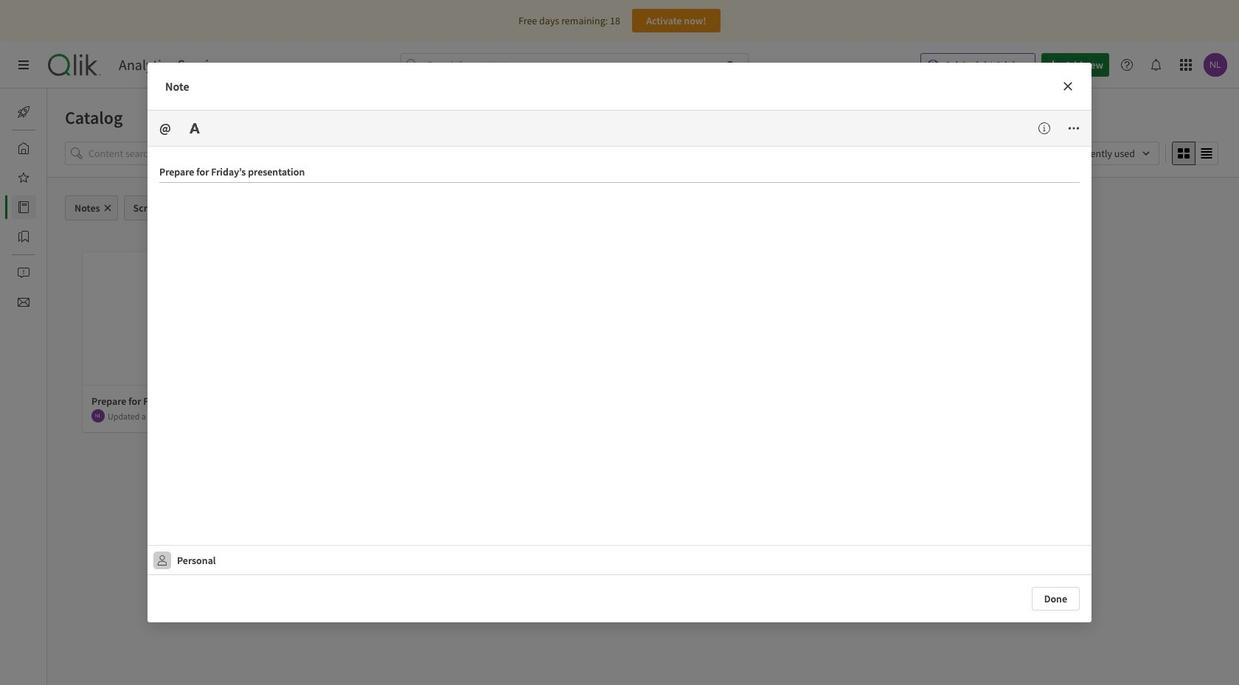 Task type: describe. For each thing, give the bounding box(es) containing it.
catalog image
[[18, 201, 30, 213]]

list view image
[[1201, 148, 1212, 159]]

noah lott image
[[91, 409, 105, 423]]

tile view image
[[1178, 148, 1190, 159]]

favorites image
[[18, 172, 30, 184]]

navigation pane element
[[0, 94, 47, 320]]

alerts image
[[18, 267, 30, 279]]

Content search text field
[[89, 142, 212, 165]]

filters region
[[47, 139, 1239, 177]]

switch view group
[[1172, 142, 1218, 165]]

item.dataset group
[[313, 252, 525, 433]]

subscriptions image
[[18, 296, 30, 308]]

toggle formatting image
[[189, 122, 200, 134]]

details image
[[1038, 122, 1050, 134]]

getting started image
[[18, 106, 30, 118]]

open sidebar menu image
[[18, 59, 30, 71]]



Task type: vqa. For each thing, say whether or not it's contained in the screenshot.
Insert Mention "element" on the top of page
yes



Task type: locate. For each thing, give the bounding box(es) containing it.
home image
[[18, 142, 30, 154]]

Note title text field
[[159, 159, 1080, 183]]

recently used image
[[1065, 142, 1159, 165]]

insert mention element
[[153, 117, 183, 140]]

collections image
[[18, 231, 30, 243]]

close image
[[1062, 80, 1074, 92]]

home badge image
[[726, 61, 734, 69]]

analytics services element
[[119, 56, 229, 74]]

noah lott element
[[91, 409, 105, 423]]

dialog
[[148, 63, 1092, 622]]



